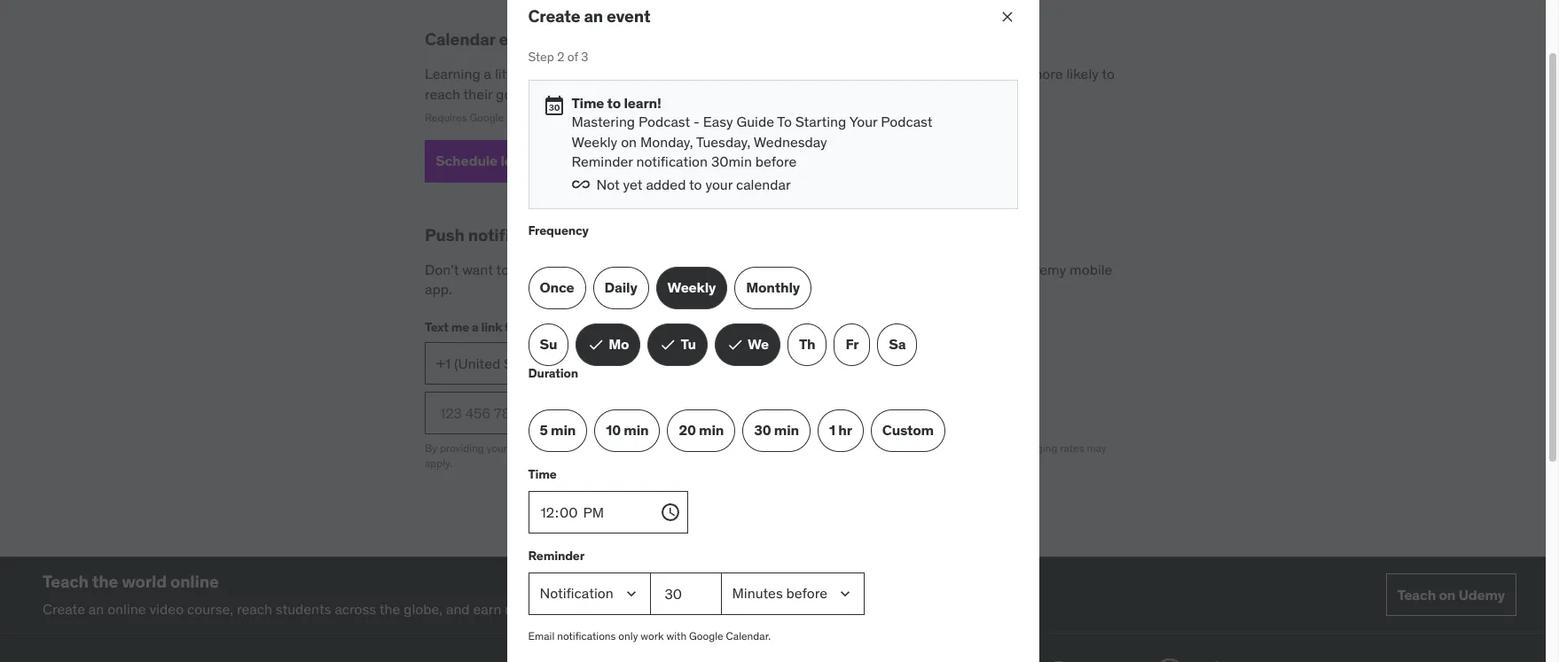 Task type: vqa. For each thing, say whether or not it's contained in the screenshot.
left reach
yes



Task type: locate. For each thing, give the bounding box(es) containing it.
1 vertical spatial create
[[43, 600, 85, 618]]

0 horizontal spatial reach
[[237, 600, 272, 618]]

online up course,
[[170, 571, 219, 592]]

small image
[[572, 175, 589, 193], [587, 336, 605, 354]]

weekly down mastering
[[572, 133, 618, 151]]

learn!
[[624, 94, 661, 112]]

nasdaq image
[[1027, 655, 1129, 663]]

or
[[631, 111, 641, 124]]

0 vertical spatial on
[[621, 133, 637, 151]]

1 vertical spatial weekly
[[668, 279, 716, 296]]

course,
[[187, 600, 233, 618]]

sa
[[889, 335, 906, 353]]

with right "work"
[[666, 629, 687, 643]]

by providing your phone number, you agree to receive a one-time automated text message with a link to get app. standard messaging rates may apply.
[[425, 442, 1107, 470]]

an inside teach the world online create an online video course, reach students across the globe, and earn money
[[89, 600, 104, 618]]

schedule learning time button
[[425, 140, 620, 183]]

min for 10 min
[[624, 421, 649, 439]]

students inside learning a little each day adds up. research shows that students who make learning a habit are more likely to reach their goals. set time aside to learn and get reminders using your learning scheduler. requires google calendar, apple calendar, or outlook
[[778, 65, 834, 83]]

0 horizontal spatial small image
[[591, 152, 609, 170]]

a inside don't want to schedule time blocks? set a learning reminder to get push notifications from the udemy mobile app.
[[682, 260, 689, 278]]

notifications inside don't want to schedule time blocks? set a learning reminder to get push notifications from the udemy mobile app.
[[883, 260, 961, 278]]

students for online
[[276, 600, 331, 618]]

once
[[540, 279, 574, 296]]

1 horizontal spatial time
[[572, 94, 604, 112]]

your down 30min
[[705, 175, 733, 193]]

2 vertical spatial notifications
[[557, 629, 616, 643]]

teach inside teach the world online create an online video course, reach students across the globe, and earn money
[[43, 571, 89, 592]]

reach right course,
[[237, 600, 272, 618]]

time down apple
[[558, 152, 588, 170]]

calendar events
[[425, 29, 551, 50]]

time for time to learn! mastering podcast -  easy guide to starting your podcast weekly on monday, tuesday, wednesday reminder notification 30min before
[[572, 94, 604, 112]]

with inside by providing your phone number, you agree to receive a one-time automated text message with a link to get app. standard messaging rates may apply.
[[856, 442, 876, 455]]

messaging
[[1006, 442, 1058, 455]]

mobile
[[1070, 260, 1113, 278]]

their
[[463, 85, 492, 103]]

4 min from the left
[[774, 421, 799, 439]]

notifications left the only
[[557, 629, 616, 643]]

link down custom
[[887, 442, 904, 455]]

time up the once
[[573, 260, 601, 278]]

0 horizontal spatial set
[[537, 85, 558, 103]]

small image for tu
[[659, 336, 677, 354]]

1 horizontal spatial and
[[682, 85, 706, 103]]

learning left reminder
[[693, 260, 744, 278]]

small image left mo
[[587, 336, 605, 354]]

google left calendar.
[[689, 629, 724, 643]]

a right blocks?
[[682, 260, 689, 278]]

0 vertical spatial reminder
[[572, 153, 633, 171]]

min up number,
[[551, 421, 576, 439]]

to right 'likely'
[[1102, 65, 1115, 83]]

to up mastering
[[607, 94, 621, 112]]

10
[[606, 421, 621, 439]]

calendar
[[425, 29, 495, 50]]

0 vertical spatial with
[[856, 442, 876, 455]]

small image left we on the left bottom of page
[[726, 336, 744, 354]]

learning inside button
[[501, 152, 555, 170]]

and inside learning a little each day adds up. research shows that students who make learning a habit are more likely to reach their goals. set time aside to learn and get reminders using your learning scheduler. requires google calendar, apple calendar, or outlook
[[682, 85, 706, 103]]

tuesday,
[[696, 133, 751, 151]]

video
[[149, 600, 184, 618]]

1 vertical spatial students
[[276, 600, 331, 618]]

0 vertical spatial udemy
[[1022, 260, 1066, 278]]

students
[[778, 65, 834, 83], [276, 600, 331, 618]]

0 horizontal spatial podcast
[[639, 113, 690, 131]]

podcast up monday,
[[639, 113, 690, 131]]

1 vertical spatial notifications
[[883, 260, 961, 278]]

2 calendar, from the left
[[584, 111, 628, 124]]

your left phone
[[487, 442, 507, 455]]

2 horizontal spatial small image
[[726, 336, 744, 354]]

small image left not on the left top
[[572, 175, 589, 193]]

None number field
[[651, 573, 722, 615]]

1 vertical spatial get
[[824, 260, 845, 278]]

1 vertical spatial reach
[[237, 600, 272, 618]]

small image inside schedule learning time button
[[591, 152, 609, 170]]

online down world
[[107, 600, 146, 618]]

podcast right your
[[881, 113, 933, 131]]

1 min from the left
[[551, 421, 576, 439]]

to down custom
[[906, 442, 916, 455]]

0 vertical spatial and
[[682, 85, 706, 103]]

1 horizontal spatial app.
[[937, 442, 957, 455]]

reminder
[[572, 153, 633, 171], [528, 548, 584, 564]]

small image left 'tu'
[[659, 336, 677, 354]]

1 vertical spatial small image
[[587, 336, 605, 354]]

0 vertical spatial create
[[528, 5, 580, 26]]

1 vertical spatial set
[[657, 260, 678, 278]]

set right blocks?
[[657, 260, 678, 278]]

3 min from the left
[[699, 421, 724, 439]]

the left world
[[92, 571, 118, 592]]

get inside by providing your phone number, you agree to receive a one-time automated text message with a link to get app. standard messaging rates may apply.
[[918, 442, 934, 455]]

up.
[[621, 65, 640, 83]]

1 horizontal spatial set
[[657, 260, 678, 278]]

from
[[964, 260, 994, 278]]

1 horizontal spatial with
[[856, 442, 876, 455]]

0 vertical spatial reach
[[425, 85, 460, 103]]

automated
[[736, 442, 787, 455]]

0 horizontal spatial with
[[666, 629, 687, 643]]

reach down learning
[[425, 85, 460, 103]]

0 horizontal spatial online
[[107, 600, 146, 618]]

and up -
[[682, 85, 706, 103]]

fr
[[846, 335, 859, 353]]

0 vertical spatial online
[[170, 571, 219, 592]]

push
[[848, 260, 879, 278]]

students up using
[[778, 65, 834, 83]]

learning a little each day adds up. research shows that students who make learning a habit are more likely to reach their goals. set time aside to learn and get reminders using your learning scheduler. requires google calendar, apple calendar, or outlook
[[425, 65, 1115, 124]]

time down 20 min
[[712, 442, 733, 455]]

don't
[[425, 260, 459, 278]]

app.
[[425, 280, 452, 298], [937, 442, 957, 455]]

podcast
[[639, 113, 690, 131], [881, 113, 933, 131]]

1 horizontal spatial link
[[887, 442, 904, 455]]

earn
[[473, 600, 502, 618]]

get down custom
[[918, 442, 934, 455]]

1 calendar, from the left
[[506, 111, 551, 124]]

0 horizontal spatial calendar,
[[506, 111, 551, 124]]

1 horizontal spatial an
[[584, 5, 603, 26]]

monthly
[[746, 279, 800, 296]]

on
[[621, 133, 637, 151], [1439, 586, 1456, 604]]

1 horizontal spatial calendar,
[[584, 111, 628, 124]]

0 horizontal spatial weekly
[[572, 133, 618, 151]]

reminder up not on the left top
[[572, 153, 633, 171]]

your down who
[[839, 85, 866, 103]]

10 min
[[606, 421, 649, 439]]

notifications for push notifications
[[468, 224, 568, 245]]

notifications left 'from' at the right of the page
[[883, 260, 961, 278]]

weekly
[[572, 133, 618, 151], [668, 279, 716, 296]]

app. down the don't on the top of the page
[[425, 280, 452, 298]]

an
[[584, 5, 603, 26], [89, 600, 104, 618]]

custom
[[882, 421, 934, 439]]

2 horizontal spatial get
[[918, 442, 934, 455]]

2 vertical spatial get
[[918, 442, 934, 455]]

1
[[829, 421, 835, 439]]

0 vertical spatial app.
[[425, 280, 452, 298]]

learning up 'scheduler.'
[[906, 65, 957, 83]]

learning down apple
[[501, 152, 555, 170]]

0 vertical spatial get
[[709, 85, 730, 103]]

0 vertical spatial small image
[[572, 175, 589, 193]]

set down the 'each'
[[537, 85, 558, 103]]

apply.
[[425, 457, 453, 470]]

Time time field
[[528, 491, 681, 534]]

30min
[[711, 153, 752, 171]]

teach for the
[[43, 571, 89, 592]]

and left earn
[[446, 600, 470, 618]]

app. inside don't want to schedule time blocks? set a learning reminder to get push notifications from the udemy mobile app.
[[425, 280, 452, 298]]

to down up.
[[630, 85, 643, 103]]

notifications for email notifications only work with google calendar.
[[557, 629, 616, 643]]

1 horizontal spatial teach
[[1398, 586, 1436, 604]]

online
[[170, 571, 219, 592], [107, 600, 146, 618]]

reminder up money
[[528, 548, 584, 564]]

google
[[470, 111, 504, 124], [689, 629, 724, 643]]

your
[[839, 85, 866, 103], [705, 175, 733, 193], [487, 442, 507, 455]]

0 horizontal spatial udemy
[[1022, 260, 1066, 278]]

schedule
[[435, 152, 498, 170]]

students inside teach the world online create an online video course, reach students across the globe, and earn money
[[276, 600, 331, 618]]

reminder
[[747, 260, 804, 278]]

calendar,
[[506, 111, 551, 124], [584, 111, 628, 124]]

0 horizontal spatial time
[[528, 467, 557, 483]]

get left push
[[824, 260, 845, 278]]

0 vertical spatial link
[[481, 320, 502, 336]]

reach inside learning a little each day adds up. research shows that students who make learning a habit are more likely to reach their goals. set time aside to learn and get reminders using your learning scheduler. requires google calendar, apple calendar, or outlook
[[425, 85, 460, 103]]

0 horizontal spatial your
[[487, 442, 507, 455]]

link inside by providing your phone number, you agree to receive a one-time automated text message with a link to get app. standard messaging rates may apply.
[[887, 442, 904, 455]]

learning down make
[[869, 85, 921, 103]]

1 horizontal spatial create
[[528, 5, 580, 26]]

1 horizontal spatial reach
[[425, 85, 460, 103]]

time down phone
[[528, 467, 557, 483]]

get down shows
[[709, 85, 730, 103]]

0 vertical spatial notifications
[[468, 224, 568, 245]]

the left the app
[[579, 320, 598, 336]]

1 horizontal spatial on
[[1439, 586, 1456, 604]]

0 horizontal spatial students
[[276, 600, 331, 618]]

time
[[572, 94, 604, 112], [528, 467, 557, 483]]

30
[[754, 421, 771, 439]]

your inside by providing your phone number, you agree to receive a one-time automated text message with a link to get app. standard messaging rates may apply.
[[487, 442, 507, 455]]

time up mastering
[[572, 94, 604, 112]]

calendar, down aside
[[584, 111, 628, 124]]

who
[[838, 65, 864, 83]]

app. left standard
[[937, 442, 957, 455]]

to right added
[[689, 175, 702, 193]]

a up 'scheduler.'
[[960, 65, 968, 83]]

small image
[[591, 152, 609, 170], [659, 336, 677, 354], [726, 336, 744, 354]]

min up one- in the bottom left of the page
[[699, 421, 724, 439]]

weekly up 'tu'
[[668, 279, 716, 296]]

teach the world online create an online video course, reach students across the globe, and earn money
[[43, 571, 547, 618]]

1 vertical spatial your
[[705, 175, 733, 193]]

0 vertical spatial students
[[778, 65, 834, 83]]

your
[[849, 113, 878, 131]]

min up text
[[774, 421, 799, 439]]

small image for we
[[726, 336, 744, 354]]

1 vertical spatial google
[[689, 629, 724, 643]]

min right 10
[[624, 421, 649, 439]]

0 horizontal spatial app.
[[425, 280, 452, 298]]

step
[[528, 49, 554, 64]]

email notifications only work with google calendar.
[[528, 629, 771, 643]]

0 vertical spatial weekly
[[572, 133, 618, 151]]

not
[[596, 175, 620, 193]]

2 horizontal spatial your
[[839, 85, 866, 103]]

notifications up schedule
[[468, 224, 568, 245]]

0 vertical spatial set
[[537, 85, 558, 103]]

2 podcast from the left
[[881, 113, 933, 131]]

0 horizontal spatial get
[[709, 85, 730, 103]]

teach for on
[[1398, 586, 1436, 604]]

0 vertical spatial time
[[572, 94, 604, 112]]

udemy
[[1022, 260, 1066, 278], [1459, 586, 1505, 604]]

1 vertical spatial with
[[666, 629, 687, 643]]

the right 'from' at the right of the page
[[997, 260, 1018, 278]]

2 vertical spatial your
[[487, 442, 507, 455]]

1 horizontal spatial get
[[824, 260, 845, 278]]

20 min
[[679, 421, 724, 439]]

123 456 7890 text field
[[425, 392, 603, 435]]

0 horizontal spatial teach
[[43, 571, 89, 592]]

1 horizontal spatial students
[[778, 65, 834, 83]]

0 vertical spatial google
[[470, 111, 504, 124]]

close modal image
[[998, 8, 1016, 25]]

1 vertical spatial time
[[528, 467, 557, 483]]

outlook
[[643, 111, 681, 124]]

1 horizontal spatial podcast
[[881, 113, 933, 131]]

calendar, down goals.
[[506, 111, 551, 124]]

using
[[801, 85, 835, 103]]

small image up not on the left top
[[591, 152, 609, 170]]

tu
[[681, 335, 696, 353]]

an left event on the left top of the page
[[584, 5, 603, 26]]

requires
[[425, 111, 467, 124]]

likely
[[1067, 65, 1099, 83]]

push
[[425, 224, 464, 245]]

that
[[749, 65, 775, 83]]

0 vertical spatial your
[[839, 85, 866, 103]]

1 vertical spatial link
[[887, 442, 904, 455]]

with right message
[[856, 442, 876, 455]]

adds
[[586, 65, 617, 83]]

0 horizontal spatial google
[[470, 111, 504, 124]]

volkswagen image
[[1150, 655, 1189, 663]]

1 horizontal spatial small image
[[659, 336, 677, 354]]

box image
[[1211, 655, 1270, 663]]

0 horizontal spatial on
[[621, 133, 637, 151]]

1 vertical spatial an
[[89, 600, 104, 618]]

phone
[[510, 442, 540, 455]]

0 horizontal spatial create
[[43, 600, 85, 618]]

time down day
[[562, 85, 590, 103]]

30 min
[[754, 421, 799, 439]]

an left video in the left of the page
[[89, 600, 104, 618]]

app. inside by providing your phone number, you agree to receive a one-time automated text message with a link to get app. standard messaging rates may apply.
[[937, 442, 957, 455]]

google down their
[[470, 111, 504, 124]]

link right me
[[481, 320, 502, 336]]

time inside time to learn! mastering podcast -  easy guide to starting your podcast weekly on monday, tuesday, wednesday reminder notification 30min before
[[572, 94, 604, 112]]

2 min from the left
[[624, 421, 649, 439]]

shows
[[706, 65, 746, 83]]

0 horizontal spatial an
[[89, 600, 104, 618]]

1 horizontal spatial udemy
[[1459, 586, 1505, 604]]

students left across
[[276, 600, 331, 618]]

1 vertical spatial app.
[[937, 442, 957, 455]]

work
[[641, 629, 664, 643]]

on inside time to learn! mastering podcast -  easy guide to starting your podcast weekly on monday, tuesday, wednesday reminder notification 30min before
[[621, 133, 637, 151]]

1 vertical spatial and
[[446, 600, 470, 618]]

to inside time to learn! mastering podcast -  easy guide to starting your podcast weekly on monday, tuesday, wednesday reminder notification 30min before
[[607, 94, 621, 112]]

0 horizontal spatial and
[[446, 600, 470, 618]]

1 vertical spatial udemy
[[1459, 586, 1505, 604]]



Task type: describe. For each thing, give the bounding box(es) containing it.
-
[[694, 113, 700, 131]]

1 vertical spatial on
[[1439, 586, 1456, 604]]

day
[[560, 65, 583, 83]]

to right the want
[[496, 260, 509, 278]]

teach on udemy link
[[1386, 574, 1517, 617]]

a right me
[[472, 320, 479, 336]]

aside
[[593, 85, 627, 103]]

event
[[607, 5, 650, 26]]

globe,
[[404, 600, 443, 618]]

receive
[[645, 442, 679, 455]]

push notifications
[[425, 224, 568, 245]]

20
[[679, 421, 696, 439]]

3
[[581, 49, 589, 64]]

guide
[[737, 113, 774, 131]]

schedule learning time
[[435, 152, 588, 170]]

udemy inside don't want to schedule time blocks? set a learning reminder to get push notifications from the udemy mobile app.
[[1022, 260, 1066, 278]]

get inside don't want to schedule time blocks? set a learning reminder to get push notifications from the udemy mobile app.
[[824, 260, 845, 278]]

goals.
[[496, 85, 533, 103]]

your inside learning a little each day adds up. research shows that students who make learning a habit are more likely to reach their goals. set time aside to learn and get reminders using your learning scheduler. requires google calendar, apple calendar, or outlook
[[839, 85, 866, 103]]

send
[[621, 404, 656, 422]]

google inside learning a little each day adds up. research shows that students who make learning a habit are more likely to reach their goals. set time aside to learn and get reminders using your learning scheduler. requires google calendar, apple calendar, or outlook
[[470, 111, 504, 124]]

create inside teach the world online create an online video course, reach students across the globe, and earn money
[[43, 600, 85, 618]]

a left one- in the bottom left of the page
[[682, 442, 687, 455]]

2
[[557, 49, 564, 64]]

min for 5 min
[[551, 421, 576, 439]]

hr
[[838, 421, 852, 439]]

send button
[[603, 392, 674, 435]]

the left globe, on the bottom of the page
[[379, 600, 400, 618]]

students for each
[[778, 65, 834, 83]]

money
[[505, 600, 547, 618]]

1 vertical spatial online
[[107, 600, 146, 618]]

5 min
[[540, 421, 576, 439]]

set inside learning a little each day adds up. research shows that students who make learning a habit are more likely to reach their goals. set time aside to learn and get reminders using your learning scheduler. requires google calendar, apple calendar, or outlook
[[537, 85, 558, 103]]

time for time
[[528, 467, 557, 483]]

only
[[619, 629, 638, 643]]

duration
[[528, 365, 578, 381]]

each
[[526, 65, 557, 83]]

the inside don't want to schedule time blocks? set a learning reminder to get push notifications from the udemy mobile app.
[[997, 260, 1018, 278]]

more
[[1030, 65, 1063, 83]]

starting
[[795, 113, 846, 131]]

time inside learning a little each day adds up. research shows that students who make learning a habit are more likely to reach their goals. set time aside to learn and get reminders using your learning scheduler. requires google calendar, apple calendar, or outlook
[[562, 85, 590, 103]]

don't want to schedule time blocks? set a learning reminder to get push notifications from the udemy mobile app.
[[425, 260, 1113, 298]]

text me a link to download the app
[[425, 320, 623, 336]]

blocks?
[[605, 260, 653, 278]]

events
[[499, 29, 551, 50]]

mo
[[609, 335, 629, 353]]

time inside by providing your phone number, you agree to receive a one-time automated text message with a link to get app. standard messaging rates may apply.
[[712, 442, 733, 455]]

app
[[601, 320, 623, 336]]

calendar
[[736, 175, 791, 193]]

0 vertical spatial an
[[584, 5, 603, 26]]

1 horizontal spatial online
[[170, 571, 219, 592]]

standard
[[960, 442, 1003, 455]]

number,
[[542, 442, 581, 455]]

may
[[1087, 442, 1107, 455]]

a down custom
[[879, 442, 884, 455]]

5
[[540, 421, 548, 439]]

time inside button
[[558, 152, 588, 170]]

weekly inside time to learn! mastering podcast -  easy guide to starting your podcast weekly on monday, tuesday, wednesday reminder notification 30min before
[[572, 133, 618, 151]]

1 podcast from the left
[[639, 113, 690, 131]]

little
[[495, 65, 523, 83]]

text
[[790, 442, 808, 455]]

message
[[811, 442, 853, 455]]

reach inside teach the world online create an online video course, reach students across the globe, and earn money
[[237, 600, 272, 618]]

of
[[567, 49, 578, 64]]

added
[[646, 175, 686, 193]]

calendar.
[[726, 629, 771, 643]]

one-
[[690, 442, 712, 455]]

want
[[462, 260, 493, 278]]

medium image
[[543, 95, 565, 116]]

before
[[756, 153, 797, 171]]

0 horizontal spatial link
[[481, 320, 502, 336]]

min for 30 min
[[774, 421, 799, 439]]

get inside learning a little each day adds up. research shows that students who make learning a habit are more likely to reach their goals. set time aside to learn and get reminders using your learning scheduler. requires google calendar, apple calendar, or outlook
[[709, 85, 730, 103]]

reminder inside time to learn! mastering podcast -  easy guide to starting your podcast weekly on monday, tuesday, wednesday reminder notification 30min before
[[572, 153, 633, 171]]

su
[[540, 335, 557, 353]]

and inside teach the world online create an online video course, reach students across the globe, and earn money
[[446, 600, 470, 618]]

min for 20 min
[[699, 421, 724, 439]]

step 2 of 3
[[528, 49, 589, 64]]

learn
[[647, 85, 678, 103]]

th
[[799, 335, 816, 353]]

by
[[425, 442, 437, 455]]

apple
[[554, 111, 581, 124]]

1 vertical spatial reminder
[[528, 548, 584, 564]]

we
[[748, 335, 769, 353]]

time inside don't want to schedule time blocks? set a learning reminder to get push notifications from the udemy mobile app.
[[573, 260, 601, 278]]

1 hr
[[829, 421, 852, 439]]

yet
[[623, 175, 643, 193]]

1 horizontal spatial weekly
[[668, 279, 716, 296]]

not yet added to your calendar
[[596, 175, 791, 193]]

1 horizontal spatial your
[[705, 175, 733, 193]]

agree
[[603, 442, 630, 455]]

to
[[777, 113, 792, 131]]

rates
[[1060, 442, 1084, 455]]

create an event
[[528, 5, 650, 26]]

monday,
[[640, 133, 693, 151]]

to right reminder
[[807, 260, 820, 278]]

1 horizontal spatial google
[[689, 629, 724, 643]]

set inside don't want to schedule time blocks? set a learning reminder to get push notifications from the udemy mobile app.
[[657, 260, 678, 278]]

download
[[519, 320, 576, 336]]

schedule
[[513, 260, 570, 278]]

habit
[[971, 65, 1003, 83]]

providing
[[440, 442, 484, 455]]

daily
[[604, 279, 637, 296]]

a left 'little'
[[484, 65, 491, 83]]

teach on udemy
[[1398, 586, 1505, 604]]

to left download
[[505, 320, 517, 336]]

text
[[425, 320, 449, 336]]

frequency
[[528, 223, 589, 239]]

time to learn! mastering podcast -  easy guide to starting your podcast weekly on monday, tuesday, wednesday reminder notification 30min before
[[572, 94, 933, 171]]

email
[[528, 629, 555, 643]]

learning inside don't want to schedule time blocks? set a learning reminder to get push notifications from the udemy mobile app.
[[693, 260, 744, 278]]

to down 10 min at the left bottom
[[632, 442, 642, 455]]



